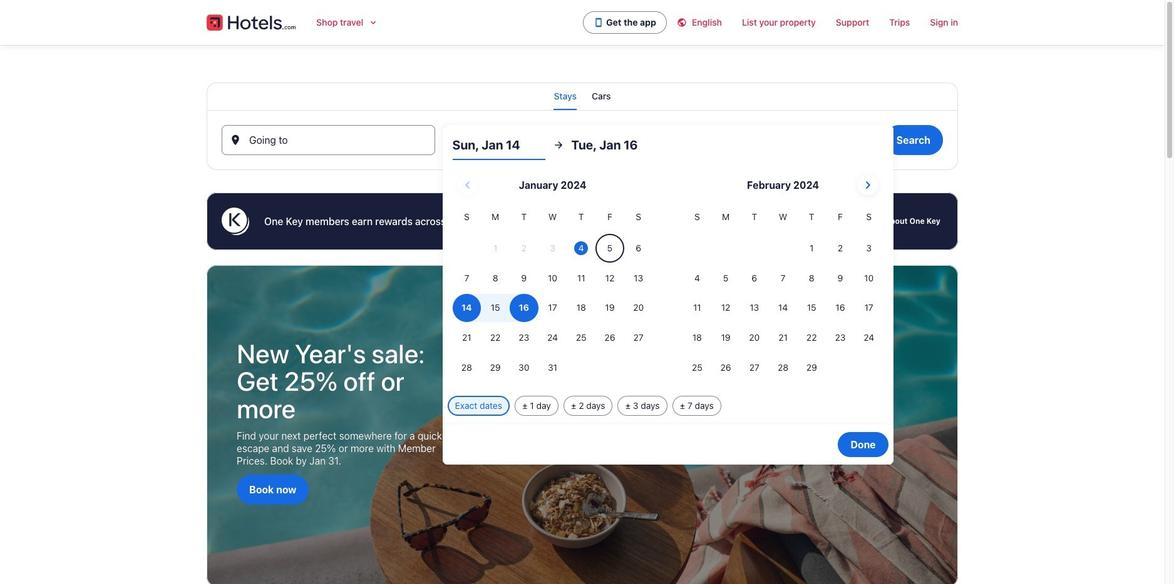 Task type: locate. For each thing, give the bounding box(es) containing it.
next month image
[[860, 178, 875, 193]]

tab list
[[207, 83, 958, 110]]

main content
[[0, 45, 1165, 585]]

today element
[[574, 242, 588, 255]]

small image
[[677, 18, 692, 28]]

application
[[453, 170, 883, 384]]

hotels logo image
[[207, 13, 296, 33]]

wooden table with sunglasses image
[[207, 266, 958, 585]]



Task type: describe. For each thing, give the bounding box(es) containing it.
previous month image
[[460, 178, 475, 193]]

shop travel image
[[368, 18, 378, 28]]

january 2024 element
[[453, 210, 653, 384]]

download the app button image
[[594, 18, 604, 28]]

february 2024 element
[[683, 210, 883, 384]]

directional image
[[553, 140, 564, 151]]



Task type: vqa. For each thing, say whether or not it's contained in the screenshot.
29
no



